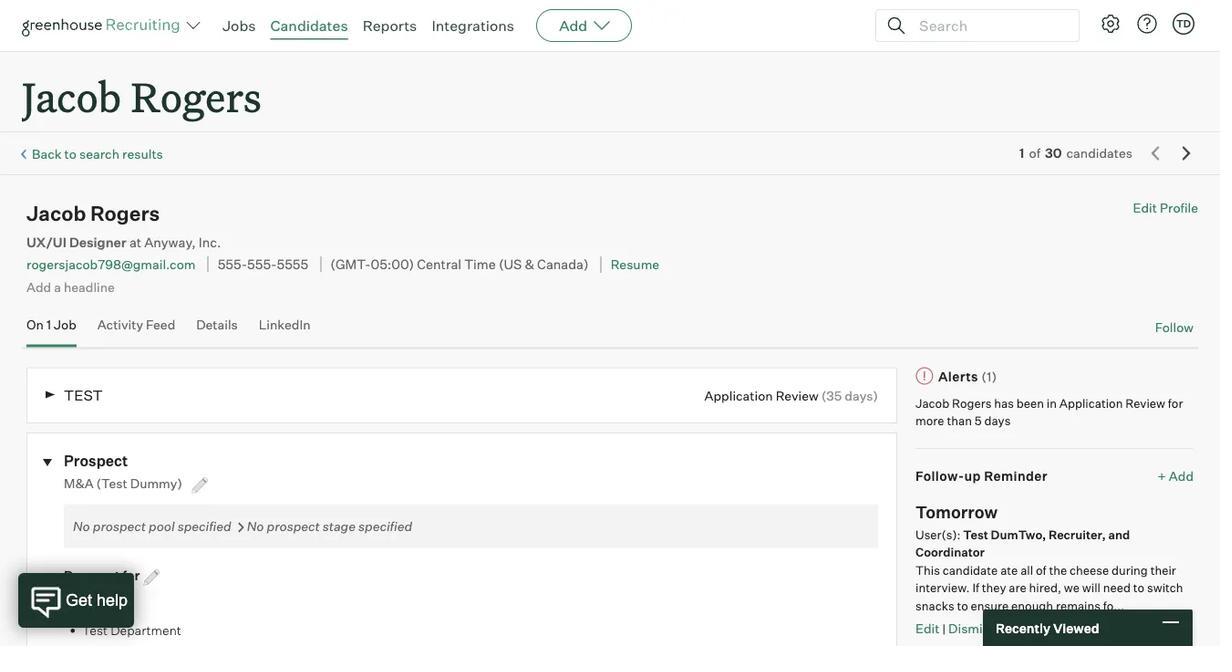 Task type: locate. For each thing, give the bounding box(es) containing it.
prospect
[[64, 451, 128, 470], [64, 567, 120, 583]]

test dumtwo, recruiter, and coordinator
[[916, 527, 1131, 559]]

specified right stage
[[359, 518, 413, 534]]

specified right pool
[[178, 518, 232, 534]]

1 of 30 candidates
[[1020, 145, 1133, 161]]

0 vertical spatial rogers
[[131, 69, 262, 123]]

reminder
[[985, 468, 1048, 484]]

5555
[[277, 256, 309, 272]]

0 horizontal spatial review
[[776, 387, 819, 403]]

1 555- from the left
[[218, 256, 247, 272]]

1 no from the left
[[73, 518, 90, 534]]

test left department
[[82, 622, 108, 638]]

2 vertical spatial to
[[958, 598, 969, 613]]

1 horizontal spatial review
[[1126, 396, 1166, 410]]

department
[[111, 622, 181, 638]]

profile
[[1161, 200, 1199, 216]]

dismiss
[[949, 620, 997, 636]]

headline
[[64, 279, 115, 295]]

review inside jacob rogers has been in application review for more than 5 days
[[1126, 396, 1166, 410]]

edit
[[1134, 200, 1158, 216], [916, 620, 940, 636]]

prospect up "test test department"
[[64, 567, 120, 583]]

of
[[1030, 145, 1041, 161], [1037, 563, 1047, 577]]

in
[[1047, 396, 1058, 410]]

anyway,
[[144, 234, 196, 250]]

no for no prospect stage specified
[[247, 518, 264, 534]]

prospect for prospect
[[64, 451, 128, 470]]

m&a
[[64, 476, 94, 492]]

1 vertical spatial test
[[82, 622, 108, 638]]

0 vertical spatial for
[[1169, 396, 1184, 410]]

jacob up ux/ui
[[26, 201, 86, 226]]

prospect left pool
[[93, 518, 146, 534]]

application inside jacob rogers has been in application review for more than 5 days
[[1060, 396, 1124, 410]]

and
[[1109, 527, 1131, 542]]

2 specified from the left
[[359, 518, 413, 534]]

no left stage
[[247, 518, 264, 534]]

rogers for jacob rogers
[[131, 69, 262, 123]]

1 right the on on the left of page
[[46, 317, 51, 333]]

0 vertical spatial jacob
[[22, 69, 121, 123]]

test down the tomorrow
[[964, 527, 989, 542]]

0 vertical spatial test
[[964, 527, 989, 542]]

of left "30"
[[1030, 145, 1041, 161]]

review
[[776, 387, 819, 403], [1126, 396, 1166, 410]]

edit left profile on the top of the page
[[1134, 200, 1158, 216]]

jacob up back
[[22, 69, 121, 123]]

designer
[[69, 234, 127, 250]]

td
[[1177, 17, 1192, 30]]

1 vertical spatial rogers
[[90, 201, 160, 226]]

1 prospect from the top
[[64, 451, 128, 470]]

if
[[973, 580, 980, 595]]

0 horizontal spatial to
[[64, 146, 77, 162]]

rogers inside jacob rogers has been in application review for more than 5 days
[[953, 396, 992, 410]]

add for add
[[560, 16, 588, 35]]

prospect left stage
[[267, 518, 320, 534]]

no down m&a
[[73, 518, 90, 534]]

0 horizontal spatial specified
[[178, 518, 232, 534]]

jacob rogers has been in application review for more than 5 days
[[916, 396, 1184, 428]]

|
[[943, 621, 947, 636]]

(gmt-05:00) central time (us & canada)
[[331, 256, 589, 272]]

specified
[[178, 518, 232, 534], [359, 518, 413, 534]]

back to search results
[[32, 146, 163, 162]]

no prospect pool specified
[[73, 518, 232, 534]]

test inside "test test department"
[[82, 597, 116, 613]]

1 vertical spatial edit
[[916, 620, 940, 636]]

on
[[26, 317, 44, 333]]

test down on 1 job link
[[64, 386, 103, 404]]

review up +
[[1126, 396, 1166, 410]]

to right back
[[64, 146, 77, 162]]

0 vertical spatial 1
[[1020, 145, 1025, 161]]

activity feed link
[[97, 317, 175, 344]]

add
[[560, 16, 588, 35], [26, 279, 51, 295], [1170, 468, 1195, 484]]

1 horizontal spatial no
[[247, 518, 264, 534]]

0 vertical spatial add
[[560, 16, 588, 35]]

application
[[705, 387, 774, 403], [1060, 396, 1124, 410]]

2 555- from the left
[[247, 256, 277, 272]]

1 specified from the left
[[178, 518, 232, 534]]

0 horizontal spatial prospect
[[93, 518, 146, 534]]

coordinator
[[916, 545, 986, 559]]

we
[[1065, 580, 1080, 595]]

0 horizontal spatial edit
[[916, 620, 940, 636]]

2 vertical spatial rogers
[[953, 396, 992, 410]]

jacob rogers
[[22, 69, 262, 123]]

prospect up (test
[[64, 451, 128, 470]]

1 horizontal spatial edit
[[1134, 200, 1158, 216]]

1 horizontal spatial specified
[[359, 518, 413, 534]]

1 horizontal spatial for
[[1169, 396, 1184, 410]]

0 horizontal spatial add
[[26, 279, 51, 295]]

specified for no prospect pool specified
[[178, 518, 232, 534]]

recently viewed
[[996, 620, 1100, 636]]

alerts (1)
[[939, 368, 998, 384]]

2 vertical spatial jacob
[[916, 396, 950, 410]]

prospect for stage
[[267, 518, 320, 534]]

1 vertical spatial add
[[26, 279, 51, 295]]

1 vertical spatial prospect
[[64, 567, 120, 583]]

jacob inside jacob rogers has been in application review for more than 5 days
[[916, 396, 950, 410]]

1 vertical spatial test
[[82, 597, 116, 613]]

0 horizontal spatial test
[[82, 622, 108, 638]]

ate
[[1001, 563, 1019, 577]]

of right the all
[[1037, 563, 1047, 577]]

jobs
[[223, 16, 256, 35]]

their
[[1151, 563, 1177, 577]]

1 prospect from the left
[[93, 518, 146, 534]]

test
[[64, 386, 103, 404], [82, 597, 116, 613]]

rogersjacob798@gmail.com
[[26, 256, 196, 272]]

1 horizontal spatial add
[[560, 16, 588, 35]]

rogers inside 'jacob rogers ux/ui designer at anyway, inc.'
[[90, 201, 160, 226]]

jacob for jacob rogers has been in application review for more than 5 days
[[916, 396, 950, 410]]

user(s):
[[916, 527, 964, 542]]

(us
[[499, 256, 522, 272]]

to down 'during'
[[1134, 580, 1145, 595]]

prospect for prospect for
[[64, 567, 120, 583]]

on 1 job
[[26, 317, 76, 333]]

0 vertical spatial of
[[1030, 145, 1041, 161]]

rogers
[[131, 69, 262, 123], [90, 201, 160, 226], [953, 396, 992, 410]]

test down prospect for
[[82, 597, 116, 613]]

m&a (test dummy)
[[64, 476, 185, 492]]

test test department
[[82, 597, 181, 638]]

remains
[[1057, 598, 1101, 613]]

prospect
[[93, 518, 146, 534], [267, 518, 320, 534]]

dumtwo,
[[992, 527, 1047, 542]]

1 vertical spatial for
[[123, 567, 140, 583]]

2 horizontal spatial add
[[1170, 468, 1195, 484]]

review left (35
[[776, 387, 819, 403]]

2 no from the left
[[247, 518, 264, 534]]

1 vertical spatial jacob
[[26, 201, 86, 226]]

1
[[1020, 145, 1025, 161], [46, 317, 51, 333]]

for up "test test department"
[[123, 567, 140, 583]]

to up dismiss link
[[958, 598, 969, 613]]

up
[[965, 468, 982, 484]]

&
[[525, 256, 535, 272]]

1 left "30"
[[1020, 145, 1025, 161]]

0 vertical spatial test
[[64, 386, 103, 404]]

edit profile
[[1134, 200, 1199, 216]]

+ add
[[1159, 468, 1195, 484]]

rogers up results
[[131, 69, 262, 123]]

2 horizontal spatial to
[[1134, 580, 1145, 595]]

2 prospect from the left
[[267, 518, 320, 534]]

555- up the linkedin
[[247, 256, 277, 272]]

jobs link
[[223, 16, 256, 35]]

30
[[1046, 145, 1063, 161]]

add inside popup button
[[560, 16, 588, 35]]

than
[[948, 413, 973, 428]]

fo...
[[1104, 598, 1125, 613]]

1 horizontal spatial prospect
[[267, 518, 320, 534]]

search
[[79, 146, 120, 162]]

1 vertical spatial of
[[1037, 563, 1047, 577]]

jacob up more
[[916, 396, 950, 410]]

edit left |
[[916, 620, 940, 636]]

test
[[964, 527, 989, 542], [82, 622, 108, 638]]

candidate
[[943, 563, 999, 577]]

will
[[1083, 580, 1101, 595]]

activity
[[97, 317, 143, 333]]

for up + add link
[[1169, 396, 1184, 410]]

test for test test department
[[82, 597, 116, 613]]

1 horizontal spatial test
[[964, 527, 989, 542]]

results
[[122, 146, 163, 162]]

2 prospect from the top
[[64, 567, 120, 583]]

555- down inc. in the top left of the page
[[218, 256, 247, 272]]

1 horizontal spatial application
[[1060, 396, 1124, 410]]

1 vertical spatial to
[[1134, 580, 1145, 595]]

at
[[129, 234, 141, 250]]

rogers up 5
[[953, 396, 992, 410]]

ux/ui
[[26, 234, 67, 250]]

jacob inside 'jacob rogers ux/ui designer at anyway, inc.'
[[26, 201, 86, 226]]

rogers up at
[[90, 201, 160, 226]]

1 vertical spatial 1
[[46, 317, 51, 333]]

0 horizontal spatial no
[[73, 518, 90, 534]]

0 vertical spatial prospect
[[64, 451, 128, 470]]

edit inside this candidate ate all of the cheese during their interview. if they are hired, we will need to switch snacks to ensure enough remains fo... edit | dismiss
[[916, 620, 940, 636]]



Task type: vqa. For each thing, say whether or not it's contained in the screenshot.
text box
no



Task type: describe. For each thing, give the bounding box(es) containing it.
snacks
[[916, 598, 955, 613]]

0 vertical spatial edit
[[1134, 200, 1158, 216]]

5
[[975, 413, 982, 428]]

follow-up reminder
[[916, 468, 1048, 484]]

no for no prospect pool specified
[[73, 518, 90, 534]]

1 horizontal spatial 1
[[1020, 145, 1025, 161]]

time
[[465, 256, 496, 272]]

canada)
[[538, 256, 589, 272]]

candidates link
[[271, 16, 348, 35]]

dismiss link
[[949, 620, 997, 636]]

prospect for
[[64, 567, 143, 583]]

enough
[[1012, 598, 1054, 613]]

this
[[916, 563, 941, 577]]

05:00)
[[371, 256, 414, 272]]

back to search results link
[[32, 146, 163, 162]]

job
[[54, 317, 76, 333]]

prospect for pool
[[93, 518, 146, 534]]

no prospect stage specified
[[247, 518, 413, 534]]

has
[[995, 396, 1015, 410]]

details
[[196, 317, 238, 333]]

cheese
[[1070, 563, 1110, 577]]

application review (35 days)
[[705, 387, 879, 403]]

reports
[[363, 16, 417, 35]]

edit profile link
[[1134, 200, 1199, 216]]

feed
[[146, 317, 175, 333]]

integrations
[[432, 16, 515, 35]]

interview.
[[916, 580, 971, 595]]

rogers for jacob rogers has been in application review for more than 5 days
[[953, 396, 992, 410]]

+
[[1159, 468, 1167, 484]]

rogersjacob798@gmail.com link
[[26, 256, 196, 272]]

0 vertical spatial to
[[64, 146, 77, 162]]

jacob for jacob rogers
[[22, 69, 121, 123]]

test inside test dumtwo, recruiter, and coordinator
[[964, 527, 989, 542]]

recently
[[996, 620, 1051, 636]]

555-555-5555
[[218, 256, 309, 272]]

1 horizontal spatial to
[[958, 598, 969, 613]]

td button
[[1174, 13, 1195, 35]]

tomorrow
[[916, 502, 998, 523]]

candidates
[[1067, 145, 1133, 161]]

integrations link
[[432, 16, 515, 35]]

they
[[983, 580, 1007, 595]]

Search text field
[[915, 12, 1063, 39]]

follow-
[[916, 468, 965, 484]]

a
[[54, 279, 61, 295]]

0 horizontal spatial application
[[705, 387, 774, 403]]

linkedin link
[[259, 317, 311, 344]]

greenhouse recruiting image
[[22, 15, 186, 37]]

rogers for jacob rogers ux/ui designer at anyway, inc.
[[90, 201, 160, 226]]

pool
[[149, 518, 175, 534]]

follow link
[[1156, 319, 1195, 336]]

alerts
[[939, 368, 979, 384]]

jacob for jacob rogers ux/ui designer at anyway, inc.
[[26, 201, 86, 226]]

test inside "test test department"
[[82, 622, 108, 638]]

been
[[1017, 396, 1045, 410]]

dummy)
[[130, 476, 182, 492]]

jacob rogers ux/ui designer at anyway, inc.
[[26, 201, 221, 250]]

switch
[[1148, 580, 1184, 595]]

test for test
[[64, 386, 103, 404]]

0 horizontal spatial for
[[123, 567, 140, 583]]

ensure
[[972, 598, 1010, 613]]

add for add a headline
[[26, 279, 51, 295]]

reports link
[[363, 16, 417, 35]]

details link
[[196, 317, 238, 344]]

linkedin
[[259, 317, 311, 333]]

on 1 job link
[[26, 317, 76, 344]]

add button
[[537, 9, 633, 42]]

the
[[1050, 563, 1068, 577]]

specified for no prospect stage specified
[[359, 518, 413, 534]]

0 horizontal spatial 1
[[46, 317, 51, 333]]

stage
[[323, 518, 356, 534]]

+ add link
[[1159, 467, 1195, 485]]

resume link
[[611, 256, 660, 272]]

follow
[[1156, 319, 1195, 335]]

of inside this candidate ate all of the cheese during their interview. if they are hired, we will need to switch snacks to ensure enough remains fo... edit | dismiss
[[1037, 563, 1047, 577]]

(1)
[[982, 368, 998, 384]]

configure image
[[1101, 13, 1122, 35]]

edit link
[[916, 620, 940, 636]]

(35
[[822, 387, 843, 403]]

for inside jacob rogers has been in application review for more than 5 days
[[1169, 396, 1184, 410]]

activity feed
[[97, 317, 175, 333]]

all
[[1021, 563, 1034, 577]]

(gmt-
[[331, 256, 371, 272]]

2 vertical spatial add
[[1170, 468, 1195, 484]]

more
[[916, 413, 945, 428]]

candidates
[[271, 16, 348, 35]]



